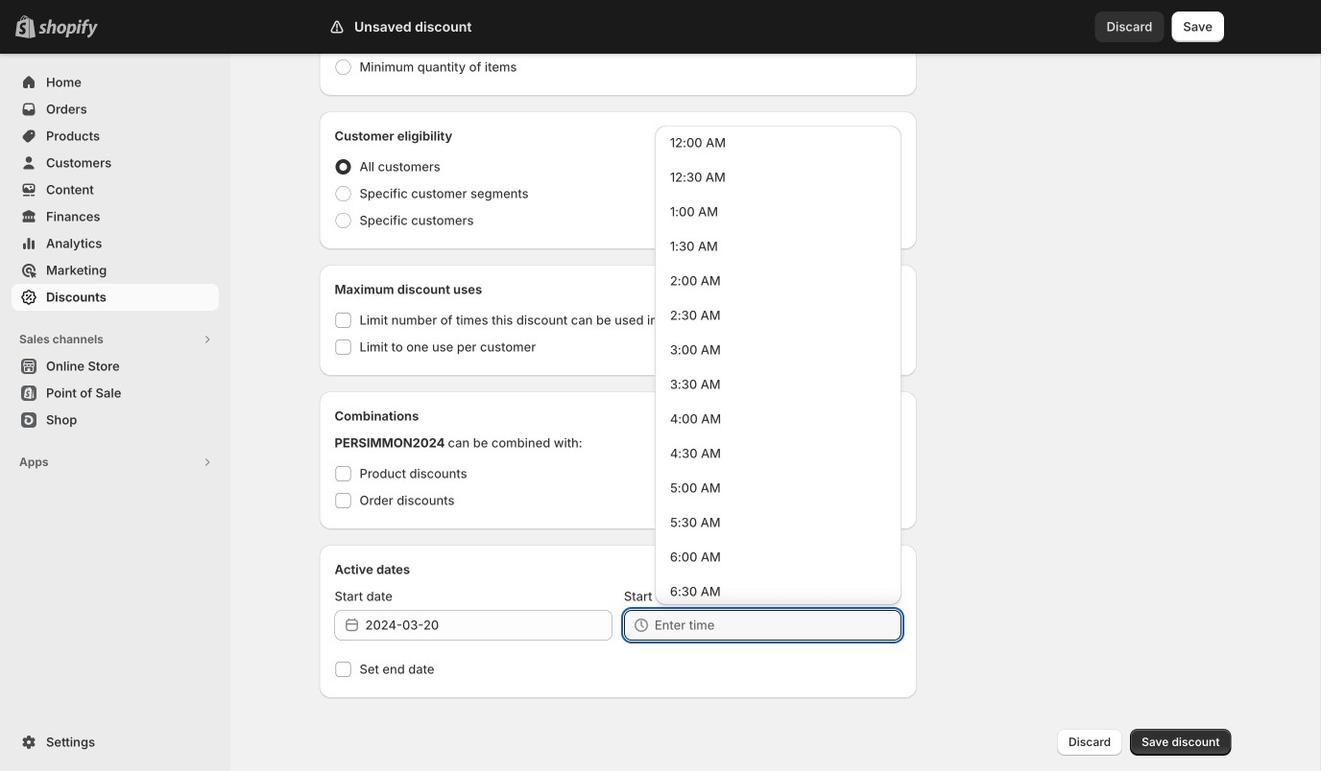 Task type: describe. For each thing, give the bounding box(es) containing it.
Enter time text field
[[655, 611, 902, 641]]

YYYY-MM-DD text field
[[365, 611, 612, 641]]

shopify image
[[38, 19, 98, 38]]



Task type: locate. For each thing, give the bounding box(es) containing it.
list box
[[655, 126, 902, 772]]



Task type: vqa. For each thing, say whether or not it's contained in the screenshot.
ENTER TIME text box
yes



